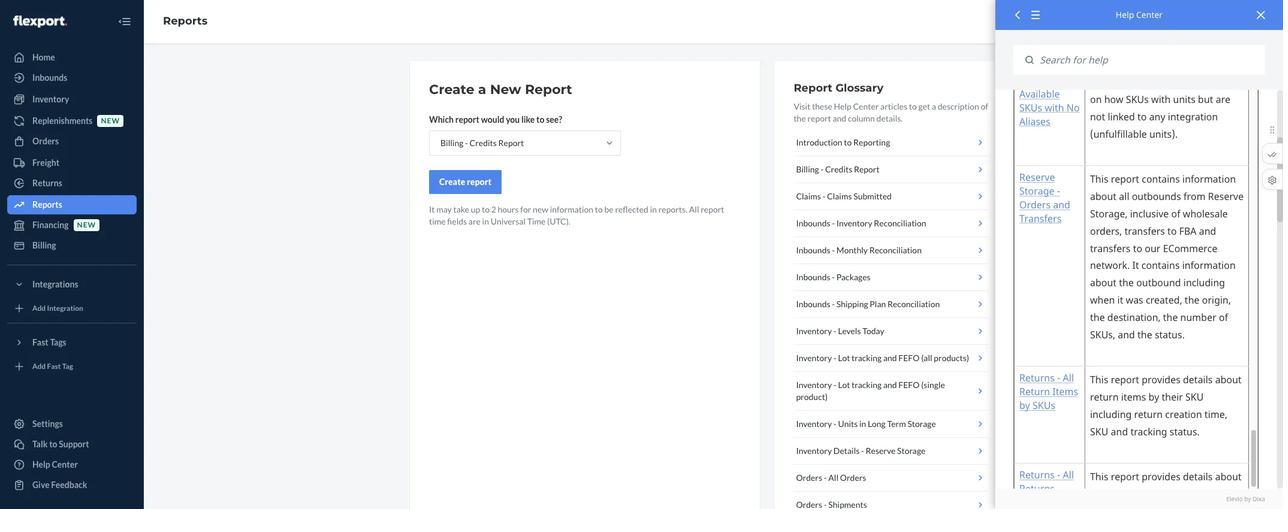 Task type: locate. For each thing, give the bounding box(es) containing it.
0 horizontal spatial claims
[[796, 191, 821, 201]]

for
[[520, 204, 531, 215]]

1 vertical spatial help center
[[32, 460, 78, 470]]

to left reporting
[[844, 137, 852, 147]]

inventory inside button
[[796, 419, 832, 429]]

inventory left levels
[[796, 326, 832, 336]]

get
[[919, 101, 930, 111]]

new up orders link
[[101, 117, 120, 126]]

1 vertical spatial fast
[[47, 362, 61, 371]]

- for orders - all orders button
[[824, 473, 827, 483]]

create for create a new report
[[429, 82, 474, 98]]

fefo inside inventory - lot tracking and fefo (single product)
[[899, 380, 920, 390]]

universal
[[491, 216, 526, 227]]

0 horizontal spatial reports link
[[7, 195, 137, 215]]

- down introduction
[[821, 164, 824, 174]]

introduction to reporting button
[[794, 129, 989, 156]]

report down these
[[808, 113, 831, 123]]

1 vertical spatial billing
[[796, 164, 819, 174]]

1 fefo from the top
[[899, 353, 920, 363]]

(utc).
[[547, 216, 571, 227]]

inventory - units in long term storage
[[796, 419, 936, 429]]

inbounds down claims - claims submitted
[[796, 218, 830, 228]]

and down "inventory - levels today" button
[[883, 353, 897, 363]]

orders for orders
[[32, 136, 59, 146]]

inbounds down inbounds - packages
[[796, 299, 830, 309]]

all right reports.
[[689, 204, 699, 215]]

report inside visit these help center articles to get a description of the report and column details.
[[808, 113, 831, 123]]

help center up give feedback
[[32, 460, 78, 470]]

2 vertical spatial in
[[859, 419, 866, 429]]

- left levels
[[834, 326, 837, 336]]

report inside button
[[854, 164, 880, 174]]

2 horizontal spatial billing
[[796, 164, 819, 174]]

1 claims from the left
[[796, 191, 821, 201]]

billing - credits report button
[[794, 156, 989, 183]]

- left shipping
[[832, 299, 835, 309]]

talk
[[32, 439, 48, 450]]

billing - credits report down introduction to reporting
[[796, 164, 880, 174]]

of
[[981, 101, 988, 111]]

0 vertical spatial lot
[[838, 353, 850, 363]]

report up these
[[794, 82, 833, 95]]

2 vertical spatial center
[[52, 460, 78, 470]]

add down fast tags
[[32, 362, 46, 371]]

0 horizontal spatial help center
[[32, 460, 78, 470]]

report right reports.
[[701, 204, 724, 215]]

storage right term
[[908, 419, 936, 429]]

- down claims - claims submitted
[[832, 218, 835, 228]]

reports link
[[163, 14, 208, 28], [7, 195, 137, 215]]

2 claims from the left
[[827, 191, 852, 201]]

- left units
[[834, 419, 837, 429]]

new up the time
[[533, 204, 548, 215]]

- inside inventory - lot tracking and fefo (single product)
[[834, 380, 837, 390]]

tracking down today
[[852, 353, 882, 363]]

2 vertical spatial help
[[32, 460, 50, 470]]

1 vertical spatial credits
[[825, 164, 852, 174]]

inventory inside inventory - lot tracking and fefo (single product)
[[796, 380, 832, 390]]

- down inventory - levels today
[[834, 353, 837, 363]]

- down which report would you like to see?
[[465, 138, 468, 148]]

inbounds for inbounds - packages
[[796, 272, 830, 282]]

1 horizontal spatial claims
[[827, 191, 852, 201]]

settings
[[32, 419, 63, 429]]

- inside 'button'
[[823, 191, 826, 201]]

inbounds - packages
[[796, 272, 871, 282]]

- inside button
[[834, 419, 837, 429]]

center inside 'link'
[[52, 460, 78, 470]]

storage
[[908, 419, 936, 429], [897, 446, 926, 456]]

1 vertical spatial center
[[853, 101, 879, 111]]

a left new
[[478, 82, 486, 98]]

a right the get
[[932, 101, 936, 111]]

- left packages
[[832, 272, 835, 282]]

0 vertical spatial billing
[[441, 138, 464, 148]]

0 vertical spatial help center
[[1116, 9, 1163, 20]]

lot down inventory - levels today
[[838, 353, 850, 363]]

add for add integration
[[32, 304, 46, 313]]

credits down introduction to reporting
[[825, 164, 852, 174]]

add left integration
[[32, 304, 46, 313]]

1 vertical spatial all
[[829, 473, 839, 483]]

report down reporting
[[854, 164, 880, 174]]

to left be
[[595, 204, 603, 215]]

0 vertical spatial reports link
[[163, 14, 208, 28]]

inventory inside button
[[796, 446, 832, 456]]

1 horizontal spatial all
[[829, 473, 839, 483]]

1 horizontal spatial in
[[650, 204, 657, 215]]

like
[[521, 114, 535, 125]]

time
[[527, 216, 546, 227]]

inbounds inside "button"
[[796, 245, 830, 255]]

be
[[604, 204, 614, 215]]

reserve
[[866, 446, 896, 456]]

report down you
[[498, 138, 524, 148]]

help center
[[1116, 9, 1163, 20], [32, 460, 78, 470]]

in right are
[[482, 216, 489, 227]]

inventory - lot tracking and fefo (single product)
[[796, 380, 945, 402]]

help center up search search box
[[1116, 9, 1163, 20]]

0 vertical spatial help
[[1116, 9, 1134, 20]]

1 horizontal spatial center
[[853, 101, 879, 111]]

it may take up to 2 hours for new information to be reflected in reports. all report time fields are in universal time (utc).
[[429, 204, 724, 227]]

help up search search box
[[1116, 9, 1134, 20]]

2 add from the top
[[32, 362, 46, 371]]

inventory down inventory - levels today
[[796, 353, 832, 363]]

1 horizontal spatial billing
[[441, 138, 464, 148]]

inventory up orders - all orders on the bottom right of page
[[796, 446, 832, 456]]

reports.
[[659, 204, 688, 215]]

2 lot from the top
[[838, 380, 850, 390]]

- up inbounds - inventory reconciliation
[[823, 191, 826, 201]]

inventory up the replenishments
[[32, 94, 69, 104]]

fast inside add fast tag "link"
[[47, 362, 61, 371]]

help inside visit these help center articles to get a description of the report and column details.
[[834, 101, 852, 111]]

inbounds for inbounds - monthly reconciliation
[[796, 245, 830, 255]]

inbounds - monthly reconciliation
[[796, 245, 922, 255]]

inventory down product)
[[796, 419, 832, 429]]

credits inside button
[[825, 164, 852, 174]]

settings link
[[7, 415, 137, 434]]

billing
[[441, 138, 464, 148], [796, 164, 819, 174], [32, 240, 56, 251]]

reconciliation down 'claims - claims submitted' 'button'
[[874, 218, 926, 228]]

1 horizontal spatial help center
[[1116, 9, 1163, 20]]

lot up units
[[838, 380, 850, 390]]

1 horizontal spatial new
[[101, 117, 120, 126]]

0 vertical spatial a
[[478, 82, 486, 98]]

add inside "link"
[[32, 362, 46, 371]]

1 vertical spatial new
[[533, 204, 548, 215]]

inventory for inventory - units in long term storage
[[796, 419, 832, 429]]

2 horizontal spatial center
[[1136, 9, 1163, 20]]

inventory link
[[7, 90, 137, 109]]

(all
[[921, 353, 932, 363]]

create inside button
[[439, 177, 465, 187]]

0 vertical spatial billing - credits report
[[441, 138, 524, 148]]

report up the see?
[[525, 82, 572, 98]]

1 horizontal spatial billing - credits report
[[796, 164, 880, 174]]

billing - credits report
[[441, 138, 524, 148], [796, 164, 880, 174]]

0 vertical spatial add
[[32, 304, 46, 313]]

center up search search box
[[1136, 9, 1163, 20]]

1 add from the top
[[32, 304, 46, 313]]

inbounds for inbounds - shipping plan reconciliation
[[796, 299, 830, 309]]

help down 'report glossary'
[[834, 101, 852, 111]]

all
[[689, 204, 699, 215], [829, 473, 839, 483]]

all down details on the right of the page
[[829, 473, 839, 483]]

billing down which
[[441, 138, 464, 148]]

1 horizontal spatial help
[[834, 101, 852, 111]]

1 lot from the top
[[838, 353, 850, 363]]

0 horizontal spatial orders
[[32, 136, 59, 146]]

1 horizontal spatial orders
[[796, 473, 822, 483]]

visit
[[794, 101, 811, 111]]

0 vertical spatial new
[[101, 117, 120, 126]]

see?
[[546, 114, 562, 125]]

to right talk
[[49, 439, 57, 450]]

dixa
[[1253, 495, 1265, 503]]

0 vertical spatial reconciliation
[[874, 218, 926, 228]]

fefo left (all
[[899, 353, 920, 363]]

description
[[938, 101, 979, 111]]

billing - credits report down would
[[441, 138, 524, 148]]

0 horizontal spatial help
[[32, 460, 50, 470]]

1 vertical spatial reports link
[[7, 195, 137, 215]]

2 horizontal spatial new
[[533, 204, 548, 215]]

fast left tag
[[47, 362, 61, 371]]

inventory - levels today
[[796, 326, 884, 336]]

claims down introduction
[[796, 191, 821, 201]]

fast left tags
[[32, 337, 48, 348]]

1 horizontal spatial reports
[[163, 14, 208, 28]]

center
[[1136, 9, 1163, 20], [853, 101, 879, 111], [52, 460, 78, 470]]

report
[[808, 113, 831, 123], [455, 114, 479, 125], [467, 177, 492, 187], [701, 204, 724, 215]]

1 horizontal spatial a
[[932, 101, 936, 111]]

claims
[[796, 191, 821, 201], [827, 191, 852, 201]]

glossary
[[836, 82, 884, 95]]

inbounds for inbounds - inventory reconciliation
[[796, 218, 830, 228]]

2 vertical spatial and
[[883, 380, 897, 390]]

- up inventory - units in long term storage
[[834, 380, 837, 390]]

0 horizontal spatial reports
[[32, 200, 62, 210]]

0 vertical spatial create
[[429, 82, 474, 98]]

introduction to reporting
[[796, 137, 890, 147]]

orders down inventory details - reserve storage
[[796, 473, 822, 483]]

inbounds - shipping plan reconciliation
[[796, 299, 940, 309]]

- for billing - credits report button on the right of the page
[[821, 164, 824, 174]]

Search search field
[[1034, 45, 1265, 75]]

1 vertical spatial help
[[834, 101, 852, 111]]

tracking down inventory - lot tracking and fefo (all products)
[[852, 380, 882, 390]]

inbounds - inventory reconciliation
[[796, 218, 926, 228]]

add for add fast tag
[[32, 362, 46, 371]]

1 vertical spatial billing - credits report
[[796, 164, 880, 174]]

fast
[[32, 337, 48, 348], [47, 362, 61, 371]]

1 tracking from the top
[[852, 353, 882, 363]]

inventory - levels today button
[[794, 318, 989, 345]]

0 vertical spatial storage
[[908, 419, 936, 429]]

inventory for inventory details - reserve storage
[[796, 446, 832, 456]]

help center inside 'link'
[[32, 460, 78, 470]]

details.
[[877, 113, 903, 123]]

0 vertical spatial in
[[650, 204, 657, 215]]

1 vertical spatial reports
[[32, 200, 62, 210]]

inbounds - inventory reconciliation button
[[794, 210, 989, 237]]

reconciliation
[[874, 218, 926, 228], [870, 245, 922, 255], [888, 299, 940, 309]]

reconciliation inside "button"
[[870, 245, 922, 255]]

and inside inventory - lot tracking and fefo (single product)
[[883, 380, 897, 390]]

all inside it may take up to 2 hours for new information to be reflected in reports. all report time fields are in universal time (utc).
[[689, 204, 699, 215]]

fields
[[447, 216, 467, 227]]

inbounds
[[32, 73, 67, 83], [796, 218, 830, 228], [796, 245, 830, 255], [796, 272, 830, 282], [796, 299, 830, 309]]

2 horizontal spatial help
[[1116, 9, 1134, 20]]

storage inside button
[[908, 419, 936, 429]]

2 fefo from the top
[[899, 380, 920, 390]]

credits down would
[[470, 138, 497, 148]]

inbounds left packages
[[796, 272, 830, 282]]

orders - all orders button
[[794, 465, 989, 492]]

new up billing link
[[77, 221, 96, 230]]

reconciliation down inbounds - packages button
[[888, 299, 940, 309]]

shipping
[[837, 299, 868, 309]]

lot inside inventory - lot tracking and fefo (single product)
[[838, 380, 850, 390]]

1 vertical spatial tracking
[[852, 380, 882, 390]]

claims - claims submitted button
[[794, 183, 989, 210]]

you
[[506, 114, 520, 125]]

create a new report
[[429, 82, 572, 98]]

a
[[478, 82, 486, 98], [932, 101, 936, 111]]

0 vertical spatial and
[[833, 113, 846, 123]]

inventory - units in long term storage button
[[794, 411, 989, 438]]

0 vertical spatial fefo
[[899, 353, 920, 363]]

new for financing
[[77, 221, 96, 230]]

2 horizontal spatial in
[[859, 419, 866, 429]]

packages
[[837, 272, 871, 282]]

fefo left (single
[[899, 380, 920, 390]]

billing down introduction
[[796, 164, 819, 174]]

inbounds down home
[[32, 73, 67, 83]]

talk to support button
[[7, 435, 137, 454]]

0 vertical spatial all
[[689, 204, 699, 215]]

- left monthly
[[832, 245, 835, 255]]

create up may
[[439, 177, 465, 187]]

help up give
[[32, 460, 50, 470]]

credits
[[470, 138, 497, 148], [825, 164, 852, 174]]

1 horizontal spatial reports link
[[163, 14, 208, 28]]

- inside "button"
[[832, 245, 835, 255]]

inbounds up inbounds - packages
[[796, 245, 830, 255]]

0 vertical spatial reports
[[163, 14, 208, 28]]

inventory for inventory - lot tracking and fefo (all products)
[[796, 353, 832, 363]]

and for inventory - lot tracking and fefo (single product)
[[883, 380, 897, 390]]

create up which
[[429, 82, 474, 98]]

in left long
[[859, 419, 866, 429]]

- right details on the right of the page
[[861, 446, 864, 456]]

orders up freight
[[32, 136, 59, 146]]

inventory up product)
[[796, 380, 832, 390]]

add fast tag
[[32, 362, 73, 371]]

and left column
[[833, 113, 846, 123]]

1 vertical spatial add
[[32, 362, 46, 371]]

orders down details on the right of the page
[[840, 473, 866, 483]]

1 vertical spatial lot
[[838, 380, 850, 390]]

2 horizontal spatial orders
[[840, 473, 866, 483]]

new
[[101, 117, 120, 126], [533, 204, 548, 215], [77, 221, 96, 230]]

tag
[[62, 362, 73, 371]]

center down talk to support at the bottom
[[52, 460, 78, 470]]

which
[[429, 114, 454, 125]]

term
[[887, 419, 906, 429]]

- for inbounds - packages button
[[832, 272, 835, 282]]

- for inventory - lot tracking and fefo (all products) button
[[834, 353, 837, 363]]

report
[[525, 82, 572, 98], [794, 82, 833, 95], [498, 138, 524, 148], [854, 164, 880, 174]]

1 horizontal spatial credits
[[825, 164, 852, 174]]

0 horizontal spatial all
[[689, 204, 699, 215]]

to left the get
[[909, 101, 917, 111]]

0 horizontal spatial new
[[77, 221, 96, 230]]

0 horizontal spatial billing - credits report
[[441, 138, 524, 148]]

2 vertical spatial billing
[[32, 240, 56, 251]]

0 vertical spatial tracking
[[852, 353, 882, 363]]

1 vertical spatial and
[[883, 353, 897, 363]]

tracking inside inventory - lot tracking and fefo (single product)
[[852, 380, 882, 390]]

- inside button
[[861, 446, 864, 456]]

inventory - lot tracking and fefo (all products)
[[796, 353, 969, 363]]

center up column
[[853, 101, 879, 111]]

freight
[[32, 158, 59, 168]]

- down inventory details - reserve storage
[[824, 473, 827, 483]]

1 vertical spatial a
[[932, 101, 936, 111]]

help inside 'link'
[[32, 460, 50, 470]]

1 vertical spatial fefo
[[899, 380, 920, 390]]

inventory for inventory
[[32, 94, 69, 104]]

give feedback button
[[7, 476, 137, 495]]

0 vertical spatial fast
[[32, 337, 48, 348]]

0 horizontal spatial credits
[[470, 138, 497, 148]]

units
[[838, 419, 858, 429]]

billing - credits report inside button
[[796, 164, 880, 174]]

report up up
[[467, 177, 492, 187]]

storage right reserve
[[897, 446, 926, 456]]

to left 2
[[482, 204, 490, 215]]

0 horizontal spatial in
[[482, 216, 489, 227]]

0 horizontal spatial center
[[52, 460, 78, 470]]

claims left submitted
[[827, 191, 852, 201]]

billing down the 'financing'
[[32, 240, 56, 251]]

in left reports.
[[650, 204, 657, 215]]

2 vertical spatial new
[[77, 221, 96, 230]]

and down inventory - lot tracking and fefo (all products) button
[[883, 380, 897, 390]]

feedback
[[51, 480, 87, 490]]

0 horizontal spatial billing
[[32, 240, 56, 251]]

1 vertical spatial create
[[439, 177, 465, 187]]

1 vertical spatial storage
[[897, 446, 926, 456]]

1 vertical spatial reconciliation
[[870, 245, 922, 255]]

time
[[429, 216, 446, 227]]

reconciliation down the inbounds - inventory reconciliation button on the right of page
[[870, 245, 922, 255]]

2 tracking from the top
[[852, 380, 882, 390]]



Task type: describe. For each thing, give the bounding box(es) containing it.
- for inventory - units in long term storage button
[[834, 419, 837, 429]]

fast inside fast tags dropdown button
[[32, 337, 48, 348]]

create report
[[439, 177, 492, 187]]

create report button
[[429, 170, 502, 194]]

up
[[471, 204, 480, 215]]

to inside 'introduction to reporting' button
[[844, 137, 852, 147]]

fast tags
[[32, 337, 66, 348]]

2 vertical spatial reconciliation
[[888, 299, 940, 309]]

inventory details - reserve storage button
[[794, 438, 989, 465]]

give feedback
[[32, 480, 87, 490]]

may
[[436, 204, 452, 215]]

talk to support
[[32, 439, 89, 450]]

tags
[[50, 337, 66, 348]]

today
[[863, 326, 884, 336]]

and for inventory - lot tracking and fefo (all products)
[[883, 353, 897, 363]]

fefo for (all
[[899, 353, 920, 363]]

tracking for (single
[[852, 380, 882, 390]]

add integration
[[32, 304, 83, 313]]

orders link
[[7, 132, 137, 151]]

details
[[834, 446, 860, 456]]

freight link
[[7, 153, 137, 173]]

inventory up monthly
[[837, 218, 872, 228]]

new for replenishments
[[101, 117, 120, 126]]

reflected
[[615, 204, 648, 215]]

reporting
[[854, 137, 890, 147]]

- for "inventory - levels today" button
[[834, 326, 837, 336]]

product)
[[796, 392, 828, 402]]

reconciliation for inbounds - monthly reconciliation
[[870, 245, 922, 255]]

billing link
[[7, 236, 137, 255]]

1 vertical spatial in
[[482, 216, 489, 227]]

monthly
[[837, 245, 868, 255]]

visit these help center articles to get a description of the report and column details.
[[794, 101, 988, 123]]

0 horizontal spatial a
[[478, 82, 486, 98]]

levels
[[838, 326, 861, 336]]

orders for orders - all orders
[[796, 473, 822, 483]]

to right like
[[536, 114, 544, 125]]

inbounds - shipping plan reconciliation button
[[794, 291, 989, 318]]

2
[[491, 204, 496, 215]]

reports inside "link"
[[32, 200, 62, 210]]

give
[[32, 480, 50, 490]]

inbounds - monthly reconciliation button
[[794, 237, 989, 264]]

elevio by dixa
[[1227, 495, 1265, 503]]

these
[[812, 101, 832, 111]]

inbounds - packages button
[[794, 264, 989, 291]]

plan
[[870, 299, 886, 309]]

it
[[429, 204, 435, 215]]

create for create report
[[439, 177, 465, 187]]

- for inventory - lot tracking and fefo (single product) button
[[834, 380, 837, 390]]

help center link
[[7, 456, 137, 475]]

- for inbounds - monthly reconciliation "button"
[[832, 245, 835, 255]]

elevio by dixa link
[[1014, 495, 1265, 503]]

to inside talk to support button
[[49, 439, 57, 450]]

0 vertical spatial center
[[1136, 9, 1163, 20]]

reconciliation for inbounds - inventory reconciliation
[[874, 218, 926, 228]]

(single
[[921, 380, 945, 390]]

0 vertical spatial credits
[[470, 138, 497, 148]]

to inside visit these help center articles to get a description of the report and column details.
[[909, 101, 917, 111]]

lot for inventory - lot tracking and fefo (single product)
[[838, 380, 850, 390]]

home link
[[7, 48, 137, 67]]

new inside it may take up to 2 hours for new information to be reflected in reports. all report time fields are in universal time (utc).
[[533, 204, 548, 215]]

and inside visit these help center articles to get a description of the report and column details.
[[833, 113, 846, 123]]

report inside it may take up to 2 hours for new information to be reflected in reports. all report time fields are in universal time (utc).
[[701, 204, 724, 215]]

returns
[[32, 178, 62, 188]]

take
[[453, 204, 469, 215]]

home
[[32, 52, 55, 62]]

fast tags button
[[7, 333, 137, 352]]

- for inbounds - shipping plan reconciliation button at bottom
[[832, 299, 835, 309]]

report left would
[[455, 114, 479, 125]]

would
[[481, 114, 504, 125]]

fefo for (single
[[899, 380, 920, 390]]

integrations button
[[7, 275, 137, 294]]

close navigation image
[[117, 14, 132, 29]]

information
[[550, 204, 593, 215]]

in inside button
[[859, 419, 866, 429]]

replenishments
[[32, 116, 93, 126]]

all inside orders - all orders button
[[829, 473, 839, 483]]

inventory - lot tracking and fefo (single product) button
[[794, 372, 989, 411]]

- for 'claims - claims submitted' 'button'
[[823, 191, 826, 201]]

report glossary
[[794, 82, 884, 95]]

which report would you like to see?
[[429, 114, 562, 125]]

financing
[[32, 220, 69, 230]]

a inside visit these help center articles to get a description of the report and column details.
[[932, 101, 936, 111]]

the
[[794, 113, 806, 123]]

hours
[[498, 204, 519, 215]]

claims - claims submitted
[[796, 191, 892, 201]]

submitted
[[854, 191, 892, 201]]

inbounds for inbounds
[[32, 73, 67, 83]]

inbounds link
[[7, 68, 137, 88]]

center inside visit these help center articles to get a description of the report and column details.
[[853, 101, 879, 111]]

new
[[490, 82, 521, 98]]

are
[[469, 216, 481, 227]]

storage inside button
[[897, 446, 926, 456]]

billing inside button
[[796, 164, 819, 174]]

flexport logo image
[[13, 15, 67, 27]]

inventory for inventory - levels today
[[796, 326, 832, 336]]

add integration link
[[7, 299, 137, 318]]

inventory for inventory - lot tracking and fefo (single product)
[[796, 380, 832, 390]]

integrations
[[32, 279, 78, 289]]

inventory details - reserve storage
[[796, 446, 926, 456]]

by
[[1245, 495, 1251, 503]]

articles
[[881, 101, 908, 111]]

tracking for (all
[[852, 353, 882, 363]]

long
[[868, 419, 886, 429]]

report inside button
[[467, 177, 492, 187]]

orders - all orders
[[796, 473, 866, 483]]

lot for inventory - lot tracking and fefo (all products)
[[838, 353, 850, 363]]

- for the inbounds - inventory reconciliation button on the right of page
[[832, 218, 835, 228]]

products)
[[934, 353, 969, 363]]

support
[[59, 439, 89, 450]]



Task type: vqa. For each thing, say whether or not it's contained in the screenshot.
The 1
no



